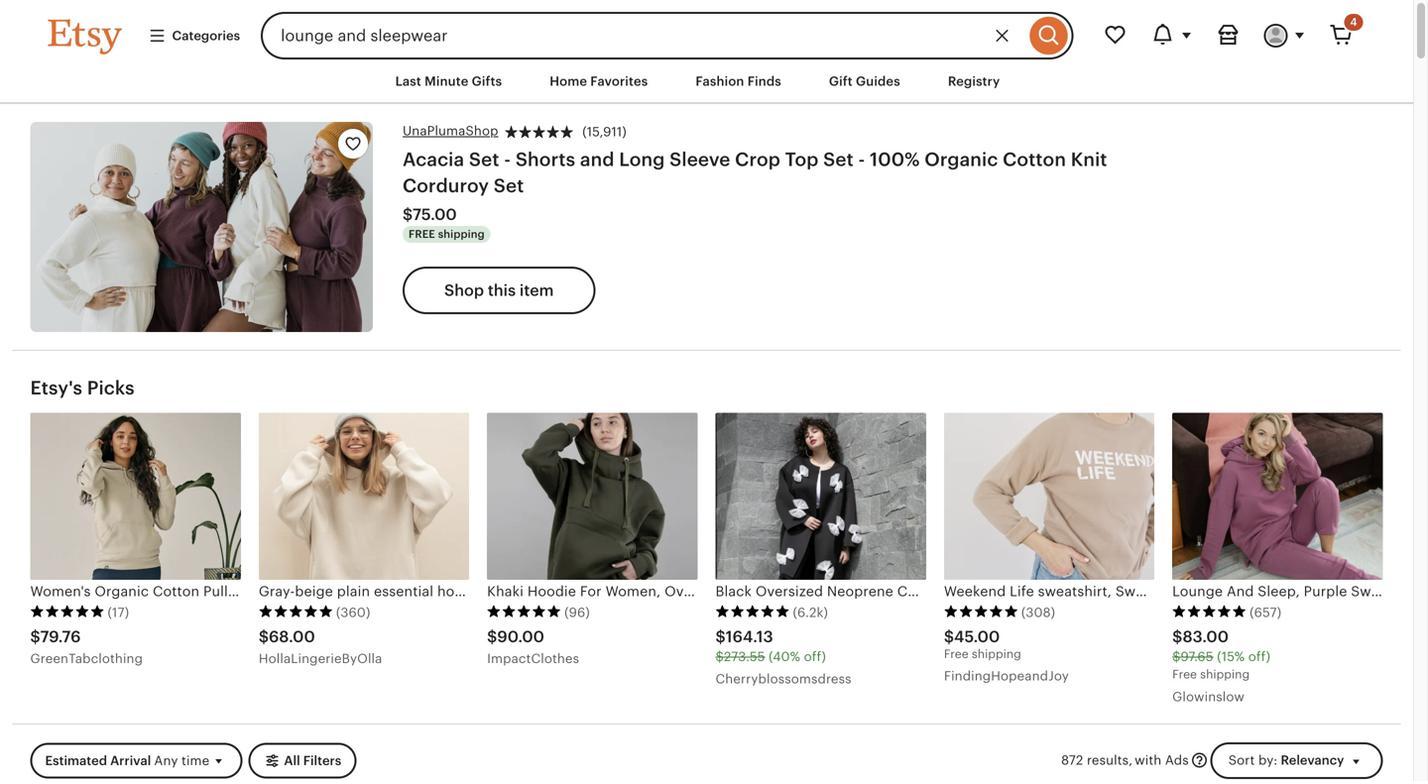 Task type: describe. For each thing, give the bounding box(es) containing it.
5 out of 5 stars image for 68.00
[[259, 605, 333, 619]]

with ads
[[1135, 754, 1189, 768]]

$ inside acacia set - shorts and long sleeve crop top set - 100% organic cotton knit corduroy set $ 75.00 free shipping
[[403, 206, 413, 224]]

$ 90.00 impactclothes
[[487, 628, 580, 667]]

set down unaplumashop link at the left
[[469, 149, 500, 170]]

crop
[[735, 149, 781, 170]]

fashion finds link
[[681, 63, 797, 99]]

1 - from the left
[[504, 149, 511, 170]]

872 results,
[[1062, 754, 1133, 768]]

Search for anything text field
[[261, 12, 1025, 60]]

all filters button
[[248, 744, 356, 779]]

etsy's
[[30, 377, 82, 399]]

acacia
[[403, 149, 465, 170]]

estimated arrival any time
[[45, 754, 210, 769]]

sleeve
[[670, 149, 731, 170]]

all filters
[[284, 754, 342, 769]]

(6.2k)
[[793, 605, 828, 620]]

minute
[[425, 74, 469, 89]]

gifts
[[472, 74, 502, 89]]

(360)
[[336, 605, 371, 620]]

100%
[[870, 149, 920, 170]]

weekend life sweatshirt, sweatshirt for women, oversized cozy sweatshirt, cozy at home, super soft, gift for best friend, best gift shop image
[[944, 413, 1155, 581]]

unaplumashop
[[403, 124, 499, 139]]

off) for 83.00
[[1249, 650, 1271, 665]]

$ for 45.00
[[944, 628, 954, 646]]

set down the shorts
[[494, 175, 524, 196]]

$ 83.00 $ 97.65 (15% off) free shipping glowinslow
[[1173, 628, 1271, 705]]

(96)
[[565, 605, 590, 620]]

home favorites link
[[535, 63, 663, 99]]

gift
[[829, 74, 853, 89]]

glowinslow
[[1173, 690, 1245, 705]]

with
[[1135, 754, 1162, 768]]

shorts
[[516, 149, 576, 170]]

$ for 68.00
[[259, 628, 269, 646]]

fashion
[[696, 74, 745, 89]]

$ 164.13 $ 273.55 (40% off) cherryblossomsdress
[[716, 628, 852, 687]]

$ 79.76 greentabclothing
[[30, 628, 143, 667]]

$ left (40%
[[716, 650, 724, 665]]

872
[[1062, 754, 1084, 768]]

finds
[[748, 74, 782, 89]]

$ 68.00 hollalingeriebyolla
[[259, 628, 382, 667]]

last minute gifts link
[[381, 63, 517, 99]]

set right top
[[824, 149, 854, 170]]

all
[[284, 754, 300, 769]]

$ for 164.13
[[716, 628, 726, 646]]

favorites
[[591, 74, 648, 89]]

categories button
[[133, 18, 255, 54]]

last
[[395, 74, 422, 89]]

top
[[785, 149, 819, 170]]

cotton
[[1003, 149, 1067, 170]]

long
[[619, 149, 665, 170]]

83.00
[[1183, 628, 1229, 646]]

estimated
[[45, 754, 107, 769]]

acacia set - shorts and long sleeve crop top set - 100% organic cotton knit corduroy set $ 75.00 free shipping
[[403, 149, 1108, 241]]

free inside $ 45.00 free shipping findinghopeandjoy
[[944, 648, 969, 661]]

ads
[[1166, 754, 1189, 768]]

5 out of 5 stars image for 90.00
[[487, 605, 562, 619]]

$ 45.00 free shipping findinghopeandjoy
[[944, 628, 1069, 684]]

categories
[[172, 28, 240, 43]]

organic
[[925, 149, 999, 170]]

lounge and sleep, purple sweatshirt, winter hoodies and sweatshirts, hooded jumper, comfy pullover, plus size workout, fitness sweatshirt image
[[1173, 413, 1384, 581]]

any
[[154, 754, 178, 769]]



Task type: locate. For each thing, give the bounding box(es) containing it.
and
[[580, 149, 615, 170]]

shipping
[[438, 228, 485, 241], [972, 648, 1022, 661], [1201, 668, 1250, 682]]

- left the shorts
[[504, 149, 511, 170]]

$ inside the $ 90.00 impactclothes
[[487, 628, 497, 646]]

4 5 out of 5 stars image from the left
[[716, 605, 790, 619]]

1 5 out of 5 stars image from the left
[[30, 605, 105, 619]]

$ up greentabclothing at the bottom of the page
[[30, 628, 40, 646]]

0 horizontal spatial shipping
[[438, 228, 485, 241]]

1 horizontal spatial free
[[1173, 668, 1198, 682]]

0 horizontal spatial off)
[[804, 650, 826, 665]]

5 out of 5 stars image up '90.00'
[[487, 605, 562, 619]]

acacia set - shorts and long sleeve crop top set - 100% organic cotton knit corduroy set link
[[403, 149, 1108, 196]]

free down 45.00
[[944, 648, 969, 661]]

shipping up findinghopeandjoy
[[972, 648, 1022, 661]]

1 horizontal spatial shipping
[[972, 648, 1022, 661]]

0 horizontal spatial -
[[504, 149, 511, 170]]

-
[[504, 149, 511, 170], [859, 149, 866, 170]]

164.13
[[726, 628, 774, 646]]

$ up findinghopeandjoy
[[944, 628, 954, 646]]

home favorites
[[550, 74, 648, 89]]

filters
[[303, 754, 342, 769]]

hollalingeriebyolla
[[259, 652, 382, 667]]

off) for 164.13
[[804, 650, 826, 665]]

shop this item
[[444, 282, 554, 300]]

$ up hollalingeriebyolla
[[259, 628, 269, 646]]

1 vertical spatial free
[[1173, 668, 1198, 682]]

relevancy
[[1281, 753, 1345, 768]]

$ up impactclothes
[[487, 628, 497, 646]]

item
[[520, 282, 554, 300]]

sort by: relevancy
[[1229, 753, 1345, 768]]

2 vertical spatial shipping
[[1201, 668, 1250, 682]]

shop
[[444, 282, 484, 300]]

menu bar containing last minute gifts
[[12, 60, 1401, 104]]

5 out of 5 stars image up 45.00
[[944, 605, 1019, 619]]

(17)
[[108, 605, 129, 620]]

greentabclothing
[[30, 652, 143, 667]]

0 horizontal spatial free
[[944, 648, 969, 661]]

1 vertical spatial shipping
[[972, 648, 1022, 661]]

home
[[550, 74, 587, 89]]

(308)
[[1022, 605, 1056, 620]]

gift guides
[[829, 74, 901, 89]]

(15%
[[1218, 650, 1245, 665]]

free down 97.65
[[1173, 668, 1198, 682]]

registry
[[948, 74, 1001, 89]]

free
[[944, 648, 969, 661], [1173, 668, 1198, 682]]

2 5 out of 5 stars image from the left
[[259, 605, 333, 619]]

5 5 out of 5 stars image from the left
[[944, 605, 1019, 619]]

$ for 83.00
[[1173, 628, 1183, 646]]

gift guides link
[[814, 63, 916, 99]]

(15,911)
[[583, 125, 627, 140]]

gray-beige plain essential hoodie for women, basic aesthetic oversized fleece pullover hoodie image
[[259, 413, 469, 581]]

arrival
[[110, 754, 151, 769]]

5 out of 5 stars image for 164.13
[[716, 605, 790, 619]]

$ inside $ 79.76 greentabclothing
[[30, 628, 40, 646]]

corduroy
[[403, 175, 489, 196]]

fashion finds
[[696, 74, 782, 89]]

off) right the (15%
[[1249, 650, 1271, 665]]

categories banner
[[12, 0, 1401, 60]]

$ up 273.55
[[716, 628, 726, 646]]

guides
[[856, 74, 901, 89]]

black oversized neoprene coat with bows, black avant garde clothing, kimono jacket with wide belt, women outerwear, extravagant trench coat image
[[716, 413, 926, 581]]

picks
[[87, 377, 135, 399]]

findinghopeandjoy
[[944, 669, 1069, 684]]

off) inside $ 164.13 $ 273.55 (40% off) cherryblossomsdress
[[804, 650, 826, 665]]

$ for 79.76
[[30, 628, 40, 646]]

45.00
[[954, 628, 1000, 646]]

knit
[[1071, 149, 1108, 170]]

- left 100% at the right top
[[859, 149, 866, 170]]

off) right (40%
[[804, 650, 826, 665]]

2 off) from the left
[[1249, 650, 1271, 665]]

free
[[409, 228, 435, 241]]

1 off) from the left
[[804, 650, 826, 665]]

$ up 97.65
[[1173, 628, 1183, 646]]

(40%
[[769, 650, 801, 665]]

5 out of 5 stars image up 83.00
[[1173, 605, 1247, 619]]

5 out of 5 stars image up 79.76
[[30, 605, 105, 619]]

time
[[182, 754, 210, 769]]

68.00
[[269, 628, 315, 646]]

$ inside $ 68.00 hollalingeriebyolla
[[259, 628, 269, 646]]

off)
[[804, 650, 826, 665], [1249, 650, 1271, 665]]

(657)
[[1250, 605, 1282, 620]]

set
[[469, 149, 500, 170], [824, 149, 854, 170], [494, 175, 524, 196]]

6 5 out of 5 stars image from the left
[[1173, 605, 1247, 619]]

shop this item link
[[403, 267, 596, 315]]

unaplumashop link
[[403, 122, 499, 140]]

None search field
[[261, 12, 1074, 60]]

4
[[1351, 16, 1358, 28]]

$ up glowinslow
[[1173, 650, 1181, 665]]

3 5 out of 5 stars image from the left
[[487, 605, 562, 619]]

97.65
[[1181, 650, 1214, 665]]

79.76
[[40, 628, 81, 646]]

shipping inside $ 45.00 free shipping findinghopeandjoy
[[972, 648, 1022, 661]]

sort
[[1229, 753, 1256, 768]]

shipping down 75.00
[[438, 228, 485, 241]]

$
[[403, 206, 413, 224], [30, 628, 40, 646], [259, 628, 269, 646], [487, 628, 497, 646], [716, 628, 726, 646], [944, 628, 954, 646], [1173, 628, 1183, 646], [716, 650, 724, 665], [1173, 650, 1181, 665]]

shipping down the (15%
[[1201, 668, 1250, 682]]

1 horizontal spatial off)
[[1249, 650, 1271, 665]]

off) inside $ 83.00 $ 97.65 (15% off) free shipping glowinslow
[[1249, 650, 1271, 665]]

khaki hoodie for women, oversize sweatshirt with unique design, hooded sweater, sweatshirt with large pockets, style women's hoody image
[[487, 413, 698, 581]]

none search field inside the categories banner
[[261, 12, 1074, 60]]

5 out of 5 stars image for 79.76
[[30, 605, 105, 619]]

last minute gifts
[[395, 74, 502, 89]]

2 - from the left
[[859, 149, 866, 170]]

menu bar
[[12, 60, 1401, 104]]

cherryblossomsdress
[[716, 672, 852, 687]]

shipping inside acacia set - shorts and long sleeve crop top set - 100% organic cotton knit corduroy set $ 75.00 free shipping
[[438, 228, 485, 241]]

$ inside $ 45.00 free shipping findinghopeandjoy
[[944, 628, 954, 646]]

5 out of 5 stars image up the 164.13
[[716, 605, 790, 619]]

women's organic cotton pullover hoodie - regular fit - sand - hooded top - soft and cozy - ethical and sustainable clothing image
[[30, 413, 241, 581]]

$ up free
[[403, 206, 413, 224]]

5 out of 5 stars image
[[30, 605, 105, 619], [259, 605, 333, 619], [487, 605, 562, 619], [716, 605, 790, 619], [944, 605, 1019, 619], [1173, 605, 1247, 619]]

by:
[[1259, 753, 1278, 768]]

5 out of 5 stars image up 68.00
[[259, 605, 333, 619]]

free inside $ 83.00 $ 97.65 (15% off) free shipping glowinslow
[[1173, 668, 1198, 682]]

90.00
[[497, 628, 545, 646]]

75.00
[[413, 206, 457, 224]]

1 horizontal spatial -
[[859, 149, 866, 170]]

registry link
[[933, 63, 1015, 99]]

etsy's picks
[[30, 377, 135, 399]]

0 vertical spatial free
[[944, 648, 969, 661]]

2 horizontal spatial shipping
[[1201, 668, 1250, 682]]

shipping inside $ 83.00 $ 97.65 (15% off) free shipping glowinslow
[[1201, 668, 1250, 682]]

4 link
[[1318, 12, 1366, 60]]

results,
[[1087, 754, 1133, 768]]

this
[[488, 282, 516, 300]]

impactclothes
[[487, 652, 580, 667]]

273.55
[[724, 650, 766, 665]]

$ for 90.00
[[487, 628, 497, 646]]

0 vertical spatial shipping
[[438, 228, 485, 241]]



Task type: vqa. For each thing, say whether or not it's contained in the screenshot.
the middle shipping
yes



